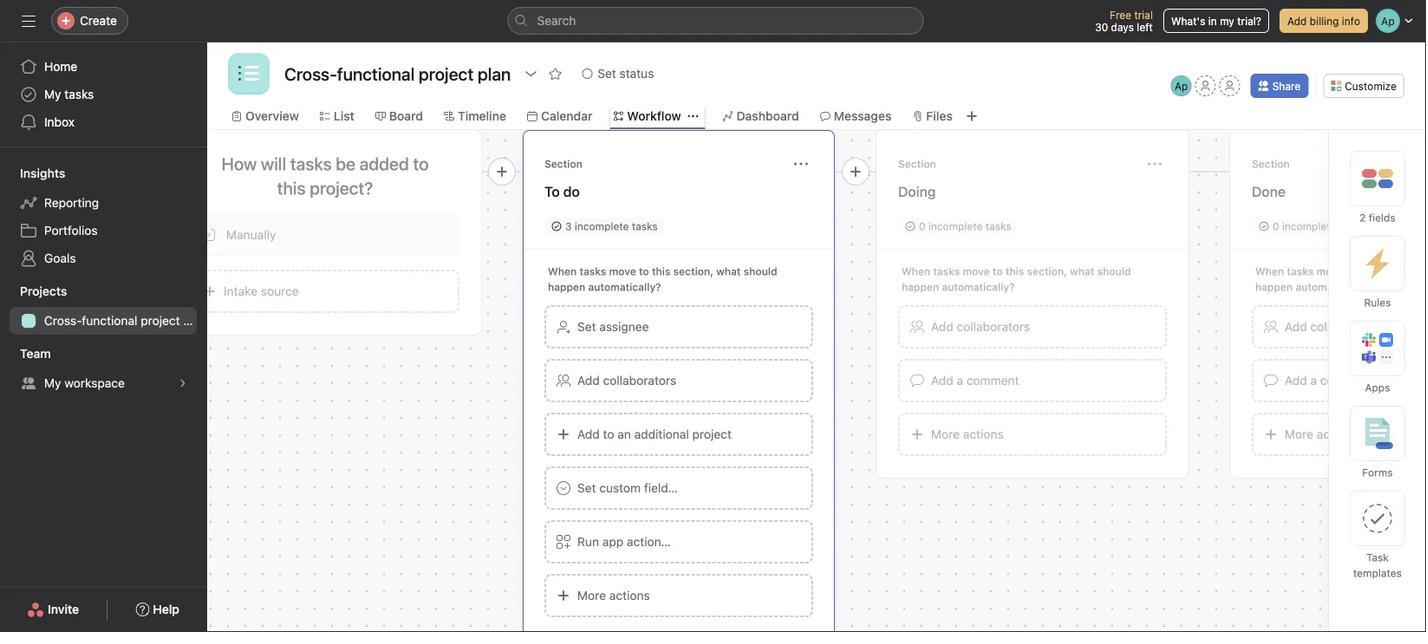 Task type: vqa. For each thing, say whether or not it's contained in the screenshot.
27 on the top right
no



Task type: describe. For each thing, give the bounding box(es) containing it.
plan
[[183, 314, 207, 328]]

to do
[[545, 183, 580, 200]]

when tasks move to this section, w
[[1256, 265, 1427, 293]]

when for done
[[1256, 265, 1285, 278]]

projects button
[[0, 283, 67, 300]]

what's in my trial?
[[1172, 15, 1262, 27]]

add a comment button for done
[[1252, 359, 1427, 402]]

my
[[1220, 15, 1235, 27]]

30
[[1095, 21, 1109, 33]]

apps
[[1366, 382, 1391, 394]]

tasks inside the when tasks move to this section, w
[[1287, 265, 1314, 278]]

functional
[[82, 314, 137, 328]]

add a comment for doing
[[931, 373, 1020, 388]]

my workspace link
[[10, 369, 197, 397]]

fields
[[1369, 212, 1396, 224]]

add inside button
[[578, 427, 600, 441]]

status
[[620, 66, 654, 81]]

3 incomplete tasks
[[565, 220, 658, 232]]

happen for to do
[[548, 281, 586, 293]]

calendar
[[541, 109, 593, 123]]

0 incomplete tasks for done
[[1273, 220, 1366, 232]]

set status
[[598, 66, 654, 81]]

timeline
[[458, 109, 506, 123]]

more
[[578, 588, 606, 603]]

manually
[[226, 228, 276, 242]]

create button
[[51, 7, 128, 35]]

global element
[[0, 42, 207, 147]]

trial?
[[1238, 15, 1262, 27]]

set custom field…
[[578, 481, 678, 495]]

0 horizontal spatial project
[[141, 314, 180, 328]]

inbox
[[44, 115, 75, 129]]

home
[[44, 59, 77, 74]]

to
[[545, 183, 560, 200]]

teams element
[[0, 338, 207, 401]]

ap
[[1175, 80, 1189, 92]]

when tasks move to this section, what should happen automatically? for to do
[[548, 265, 778, 293]]

info
[[1342, 15, 1361, 27]]

my workspace
[[44, 376, 125, 390]]

when tasks move to this section, what should happen automatically? for doing
[[902, 265, 1131, 293]]

run app action…
[[578, 535, 671, 549]]

forms
[[1363, 467, 1393, 479]]

done button
[[1252, 176, 1427, 207]]

messages
[[834, 109, 892, 123]]

what for to do
[[717, 265, 741, 278]]

cross-functional project plan
[[44, 314, 207, 328]]

days
[[1111, 21, 1134, 33]]

3
[[565, 220, 572, 232]]

workspace
[[64, 376, 125, 390]]

team
[[20, 346, 51, 361]]

my tasks link
[[10, 81, 197, 108]]

customize
[[1345, 80, 1397, 92]]

set status button
[[574, 62, 662, 86]]

2
[[1360, 212, 1366, 224]]

2 fields
[[1360, 212, 1396, 224]]

do
[[564, 183, 580, 200]]

portfolios
[[44, 223, 98, 238]]

0 for doing
[[919, 220, 926, 232]]

search button
[[508, 7, 924, 35]]

set assignee button
[[545, 305, 814, 349]]

home link
[[10, 53, 197, 81]]

inbox link
[[10, 108, 197, 136]]

list image
[[239, 63, 259, 84]]

add billing info
[[1288, 15, 1361, 27]]

show options image
[[524, 67, 538, 81]]

more section actions image
[[794, 157, 808, 171]]

field…
[[644, 481, 678, 495]]

help button
[[124, 594, 191, 625]]

share button
[[1251, 74, 1309, 98]]

ap button
[[1171, 75, 1192, 96]]

move for doing
[[963, 265, 990, 278]]

to do button
[[545, 176, 814, 207]]

incomplete for to do
[[575, 220, 629, 232]]

move for to do
[[609, 265, 636, 278]]

0 for done
[[1273, 220, 1280, 232]]

app
[[603, 535, 624, 549]]

1 section from the left
[[545, 158, 583, 170]]

portfolios link
[[10, 217, 197, 245]]

this for to do
[[652, 265, 671, 278]]

incomplete for done
[[1283, 220, 1337, 232]]

automatically? for to do
[[588, 281, 661, 293]]

to for doing
[[993, 265, 1003, 278]]

to inside button
[[603, 427, 614, 441]]

insights
[[20, 166, 65, 180]]

what's in my trial? button
[[1164, 9, 1270, 33]]

workflow link
[[614, 107, 681, 126]]

comment for doing
[[967, 373, 1020, 388]]

w
[[1424, 265, 1427, 278]]

add a comment for done
[[1285, 373, 1373, 388]]

to for to do
[[639, 265, 649, 278]]

list link
[[320, 107, 355, 126]]

task templates
[[1354, 552, 1402, 579]]

files link
[[913, 107, 953, 126]]

more actions
[[578, 588, 650, 603]]

in
[[1209, 15, 1217, 27]]

insights element
[[0, 158, 207, 276]]

files
[[927, 109, 953, 123]]

left
[[1137, 21, 1153, 33]]

more actions button
[[545, 574, 814, 618]]

free trial 30 days left
[[1095, 9, 1153, 33]]

create
[[80, 13, 117, 28]]

section, for doing
[[1027, 265, 1068, 278]]



Task type: locate. For each thing, give the bounding box(es) containing it.
collaborators for doing
[[957, 320, 1031, 334]]

1 automatically? from the left
[[588, 281, 661, 293]]

0 incomplete tasks
[[919, 220, 1012, 232], [1273, 220, 1366, 232]]

to inside the when tasks move to this section, w
[[1347, 265, 1357, 278]]

1 horizontal spatial 0 incomplete tasks
[[1273, 220, 1366, 232]]

1 move from the left
[[609, 265, 636, 278]]

project inside button
[[693, 427, 732, 441]]

when
[[548, 265, 577, 278], [902, 265, 931, 278], [1256, 265, 1285, 278]]

doing
[[898, 183, 936, 200]]

actions
[[610, 588, 650, 603]]

1 0 from the left
[[919, 220, 926, 232]]

team button
[[0, 343, 51, 364]]

hide sidebar image
[[22, 14, 36, 28]]

add inside "button"
[[1288, 15, 1307, 27]]

custom
[[600, 481, 641, 495]]

3 this from the left
[[1360, 265, 1378, 278]]

1 horizontal spatial section
[[898, 158, 937, 170]]

0 horizontal spatial comment
[[967, 373, 1020, 388]]

my up inbox
[[44, 87, 61, 101]]

collaborators
[[957, 320, 1031, 334], [1311, 320, 1384, 334], [603, 373, 677, 388]]

this up set assignee button
[[652, 265, 671, 278]]

section up done
[[1252, 158, 1290, 170]]

2 when from the left
[[902, 265, 931, 278]]

overview
[[245, 109, 299, 123]]

set left assignee
[[578, 320, 596, 334]]

my
[[44, 87, 61, 101], [44, 376, 61, 390]]

1 vertical spatial project
[[693, 427, 732, 441]]

board link
[[375, 107, 423, 126]]

0 vertical spatial set
[[598, 66, 616, 81]]

2 my from the top
[[44, 376, 61, 390]]

this
[[652, 265, 671, 278], [1006, 265, 1025, 278], [1360, 265, 1378, 278]]

invite
[[48, 602, 79, 617]]

0 down doing
[[919, 220, 926, 232]]

set left status
[[598, 66, 616, 81]]

a for doing
[[957, 373, 964, 388]]

2 horizontal spatial incomplete
[[1283, 220, 1337, 232]]

insights button
[[0, 165, 65, 182]]

set
[[598, 66, 616, 81], [578, 320, 596, 334], [578, 481, 596, 495]]

what for doing
[[1070, 265, 1095, 278]]

doing button
[[898, 176, 1167, 207]]

1 horizontal spatial a
[[1311, 373, 1318, 388]]

collaborators for done
[[1311, 320, 1384, 334]]

add
[[1288, 15, 1307, 27], [931, 320, 954, 334], [1285, 320, 1308, 334], [578, 373, 600, 388], [931, 373, 954, 388], [1285, 373, 1308, 388], [578, 427, 600, 441]]

2 automatically? from the left
[[942, 281, 1015, 293]]

automatically? for doing
[[942, 281, 1015, 293]]

1 horizontal spatial what
[[1070, 265, 1095, 278]]

my for my tasks
[[44, 87, 61, 101]]

section, down doing button
[[1027, 265, 1068, 278]]

happen
[[548, 281, 586, 293], [902, 281, 939, 293]]

project right additional
[[693, 427, 732, 441]]

2 horizontal spatial collaborators
[[1311, 320, 1384, 334]]

set left custom
[[578, 481, 596, 495]]

2 add a comment button from the left
[[1252, 359, 1427, 402]]

section up to do
[[545, 158, 583, 170]]

2 comment from the left
[[1321, 373, 1373, 388]]

done
[[1252, 183, 1286, 200]]

1 section, from the left
[[674, 265, 714, 278]]

0 horizontal spatial happen
[[548, 281, 586, 293]]

1 horizontal spatial happen
[[902, 281, 939, 293]]

2 horizontal spatial add collaborators button
[[1252, 305, 1427, 349]]

move for done
[[1317, 265, 1344, 278]]

rules
[[1365, 297, 1392, 309]]

run
[[578, 535, 599, 549]]

my inside global element
[[44, 87, 61, 101]]

3 incomplete from the left
[[1283, 220, 1337, 232]]

3 section, from the left
[[1381, 265, 1421, 278]]

this down doing button
[[1006, 265, 1025, 278]]

project
[[141, 314, 180, 328], [693, 427, 732, 441]]

projects
[[20, 284, 67, 298]]

add a comment button for doing
[[898, 359, 1167, 402]]

0 down done
[[1273, 220, 1280, 232]]

0 horizontal spatial add collaborators
[[578, 373, 677, 388]]

templates
[[1354, 567, 1402, 579]]

dashboard link
[[723, 107, 799, 126]]

3 when from the left
[[1256, 265, 1285, 278]]

section for done
[[1252, 158, 1290, 170]]

add a comment button
[[898, 359, 1167, 402], [1252, 359, 1427, 402]]

0 incomplete tasks down doing
[[919, 220, 1012, 232]]

0 horizontal spatial incomplete
[[575, 220, 629, 232]]

1 this from the left
[[652, 265, 671, 278]]

invite button
[[16, 594, 90, 625]]

0 horizontal spatial add a comment button
[[898, 359, 1167, 402]]

add collaborators for done
[[1285, 320, 1384, 334]]

dashboard
[[737, 109, 799, 123]]

section, inside the when tasks move to this section, w
[[1381, 265, 1421, 278]]

section,
[[674, 265, 714, 278], [1027, 265, 1068, 278], [1381, 265, 1421, 278]]

2 horizontal spatial move
[[1317, 265, 1344, 278]]

section, for to do
[[674, 265, 714, 278]]

2 horizontal spatial this
[[1360, 265, 1378, 278]]

1 horizontal spatial add a comment button
[[1252, 359, 1427, 402]]

board
[[389, 109, 423, 123]]

to
[[639, 265, 649, 278], [993, 265, 1003, 278], [1347, 265, 1357, 278], [603, 427, 614, 441]]

1 horizontal spatial project
[[693, 427, 732, 441]]

this up rules in the right of the page
[[1360, 265, 1378, 278]]

None text field
[[280, 58, 515, 89]]

my for my workspace
[[44, 376, 61, 390]]

0
[[919, 220, 926, 232], [1273, 220, 1280, 232]]

search list box
[[508, 7, 924, 35]]

0 horizontal spatial section
[[545, 158, 583, 170]]

incomplete right the "3"
[[575, 220, 629, 232]]

0 horizontal spatial a
[[957, 373, 964, 388]]

projects element
[[0, 276, 207, 338]]

1 when from the left
[[548, 265, 577, 278]]

tab actions image
[[688, 111, 699, 121]]

set inside dropdown button
[[578, 481, 596, 495]]

add collaborators
[[931, 320, 1031, 334], [1285, 320, 1384, 334], [578, 373, 677, 388]]

set assignee
[[578, 320, 649, 334]]

2 horizontal spatial section
[[1252, 158, 1290, 170]]

comment
[[967, 373, 1020, 388], [1321, 373, 1373, 388]]

when for to do
[[548, 265, 577, 278]]

0 horizontal spatial should
[[744, 265, 778, 278]]

reporting link
[[10, 189, 197, 217]]

2 vertical spatial set
[[578, 481, 596, 495]]

1 horizontal spatial should
[[1098, 265, 1131, 278]]

1 my from the top
[[44, 87, 61, 101]]

assignee
[[600, 320, 649, 334]]

section, left w
[[1381, 265, 1421, 278]]

a
[[957, 373, 964, 388], [1311, 373, 1318, 388]]

comment for done
[[1321, 373, 1373, 388]]

1 horizontal spatial collaborators
[[957, 320, 1031, 334]]

3 move from the left
[[1317, 265, 1344, 278]]

1 happen from the left
[[548, 281, 586, 293]]

add collaborators button for doing
[[898, 305, 1167, 349]]

2 horizontal spatial section,
[[1381, 265, 1421, 278]]

0 vertical spatial my
[[44, 87, 61, 101]]

0 horizontal spatial collaborators
[[603, 373, 677, 388]]

1 horizontal spatial 0
[[1273, 220, 1280, 232]]

0 horizontal spatial 0 incomplete tasks
[[919, 220, 1012, 232]]

should for doing
[[1098, 265, 1131, 278]]

2 0 from the left
[[1273, 220, 1280, 232]]

overview link
[[232, 107, 299, 126]]

1 0 incomplete tasks from the left
[[919, 220, 1012, 232]]

1 horizontal spatial add collaborators button
[[898, 305, 1167, 349]]

section up doing
[[898, 158, 937, 170]]

2 this from the left
[[1006, 265, 1025, 278]]

when down the "3"
[[548, 265, 577, 278]]

add to starred image
[[548, 67, 562, 81]]

0 horizontal spatial this
[[652, 265, 671, 278]]

customize button
[[1324, 74, 1405, 98]]

goals
[[44, 251, 76, 265]]

2 horizontal spatial add collaborators
[[1285, 320, 1384, 334]]

help
[[153, 602, 179, 617]]

a for done
[[1311, 373, 1318, 388]]

0 horizontal spatial section,
[[674, 265, 714, 278]]

0 incomplete tasks down done button
[[1273, 220, 1366, 232]]

timeline link
[[444, 107, 506, 126]]

1 horizontal spatial this
[[1006, 265, 1025, 278]]

1 horizontal spatial move
[[963, 265, 990, 278]]

move inside the when tasks move to this section, w
[[1317, 265, 1344, 278]]

1 add a comment from the left
[[931, 373, 1020, 388]]

2 section, from the left
[[1027, 265, 1068, 278]]

this inside the when tasks move to this section, w
[[1360, 265, 1378, 278]]

action…
[[627, 535, 671, 549]]

1 should from the left
[[744, 265, 778, 278]]

0 horizontal spatial when tasks move to this section, what should happen automatically?
[[548, 265, 778, 293]]

0 horizontal spatial when
[[548, 265, 577, 278]]

cross-
[[44, 314, 82, 328]]

this for doing
[[1006, 265, 1025, 278]]

2 what from the left
[[1070, 265, 1095, 278]]

set custom field… button
[[545, 467, 814, 510]]

3 section from the left
[[1252, 158, 1290, 170]]

should
[[744, 265, 778, 278], [1098, 265, 1131, 278]]

2 when tasks move to this section, what should happen automatically? from the left
[[902, 265, 1131, 293]]

1 horizontal spatial automatically?
[[942, 281, 1015, 293]]

1 horizontal spatial comment
[[1321, 373, 1373, 388]]

1 what from the left
[[717, 265, 741, 278]]

my tasks
[[44, 87, 94, 101]]

add collaborators button for done
[[1252, 305, 1427, 349]]

task
[[1367, 552, 1389, 564]]

1 horizontal spatial when
[[902, 265, 931, 278]]

1 horizontal spatial when tasks move to this section, what should happen automatically?
[[902, 265, 1131, 293]]

1 when tasks move to this section, what should happen automatically? from the left
[[548, 265, 778, 293]]

reporting
[[44, 196, 99, 210]]

when down doing
[[902, 265, 931, 278]]

incomplete for doing
[[929, 220, 983, 232]]

billing
[[1310, 15, 1340, 27]]

my down team
[[44, 376, 61, 390]]

my inside teams element
[[44, 376, 61, 390]]

incomplete
[[575, 220, 629, 232], [929, 220, 983, 232], [1283, 220, 1337, 232]]

0 horizontal spatial 0
[[919, 220, 926, 232]]

set for set custom field…
[[578, 481, 596, 495]]

2 section from the left
[[898, 158, 937, 170]]

1 incomplete from the left
[[575, 220, 629, 232]]

2 move from the left
[[963, 265, 990, 278]]

0 incomplete tasks for doing
[[919, 220, 1012, 232]]

add collaborators for doing
[[931, 320, 1031, 334]]

1 vertical spatial set
[[578, 320, 596, 334]]

project left plan at the left
[[141, 314, 180, 328]]

automatically?
[[588, 281, 661, 293], [942, 281, 1015, 293]]

1 horizontal spatial incomplete
[[929, 220, 983, 232]]

list
[[334, 109, 355, 123]]

run app action… button
[[545, 520, 814, 564]]

section, up set assignee button
[[674, 265, 714, 278]]

section
[[545, 158, 583, 170], [898, 158, 937, 170], [1252, 158, 1290, 170]]

2 add a comment from the left
[[1285, 373, 1373, 388]]

0 horizontal spatial add collaborators button
[[545, 359, 814, 402]]

tasks inside global element
[[64, 87, 94, 101]]

2 0 incomplete tasks from the left
[[1273, 220, 1366, 232]]

see details, my workspace image
[[178, 378, 188, 389]]

messages link
[[820, 107, 892, 126]]

when down done
[[1256, 265, 1285, 278]]

0 horizontal spatial add a comment
[[931, 373, 1020, 388]]

an
[[618, 427, 631, 441]]

set for set status
[[598, 66, 616, 81]]

0 horizontal spatial what
[[717, 265, 741, 278]]

0 vertical spatial project
[[141, 314, 180, 328]]

1 comment from the left
[[967, 373, 1020, 388]]

1 vertical spatial my
[[44, 376, 61, 390]]

1 horizontal spatial section,
[[1027, 265, 1068, 278]]

2 should from the left
[[1098, 265, 1131, 278]]

add collaborators button
[[898, 305, 1167, 349], [1252, 305, 1427, 349], [545, 359, 814, 402]]

when for doing
[[902, 265, 931, 278]]

this for done
[[1360, 265, 1378, 278]]

set for set assignee
[[578, 320, 596, 334]]

happen for doing
[[902, 281, 939, 293]]

incomplete down done button
[[1283, 220, 1337, 232]]

2 a from the left
[[1311, 373, 1318, 388]]

what
[[717, 265, 741, 278], [1070, 265, 1095, 278]]

0 horizontal spatial move
[[609, 265, 636, 278]]

1 add a comment button from the left
[[898, 359, 1167, 402]]

to for done
[[1347, 265, 1357, 278]]

should for to do
[[744, 265, 778, 278]]

calendar link
[[527, 107, 593, 126]]

2 incomplete from the left
[[929, 220, 983, 232]]

1 a from the left
[[957, 373, 964, 388]]

2 horizontal spatial when
[[1256, 265, 1285, 278]]

set inside "dropdown button"
[[598, 66, 616, 81]]

set inside button
[[578, 320, 596, 334]]

what's
[[1172, 15, 1206, 27]]

1 horizontal spatial add a comment
[[1285, 373, 1373, 388]]

2 happen from the left
[[902, 281, 939, 293]]

search
[[537, 13, 576, 28]]

section, for done
[[1381, 265, 1421, 278]]

when inside the when tasks move to this section, w
[[1256, 265, 1285, 278]]

add to an additional project button
[[545, 413, 814, 456]]

1 horizontal spatial add collaborators
[[931, 320, 1031, 334]]

section for doing
[[898, 158, 937, 170]]

add tab image
[[965, 109, 979, 123]]

goals link
[[10, 245, 197, 272]]

incomplete down doing
[[929, 220, 983, 232]]

0 horizontal spatial automatically?
[[588, 281, 661, 293]]



